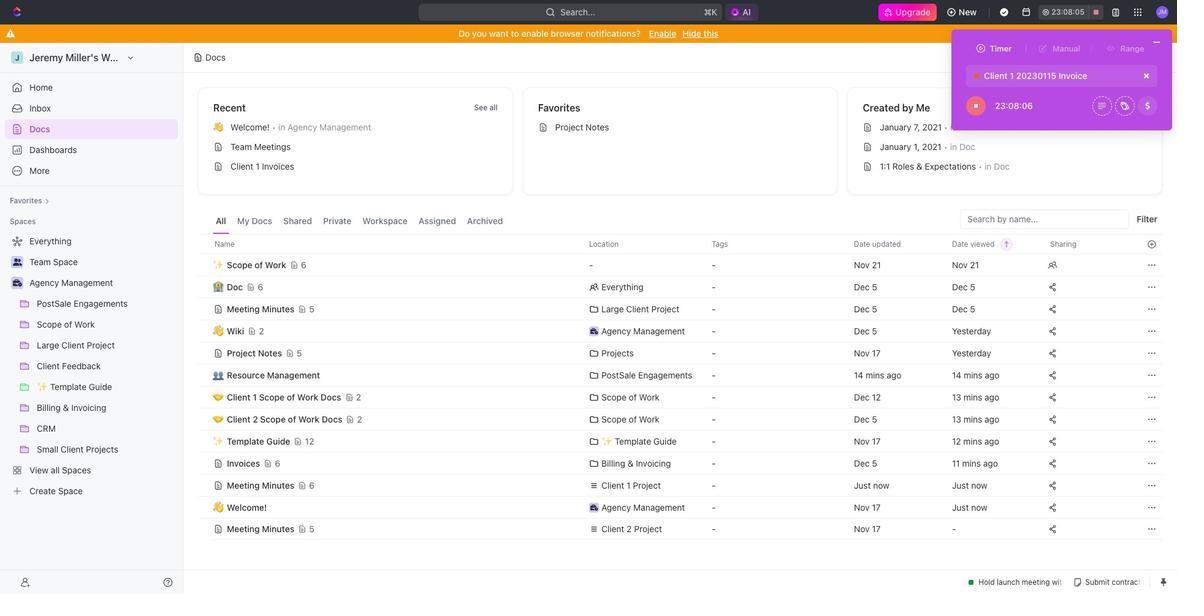 Task type: locate. For each thing, give the bounding box(es) containing it.
1
[[1010, 71, 1014, 81], [256, 161, 260, 172], [253, 392, 257, 403], [627, 481, 631, 491]]

1 horizontal spatial billing
[[602, 458, 625, 469]]

yesterday for 5
[[952, 326, 991, 336]]

space down everything link
[[53, 257, 78, 267]]

ago for invoices
[[984, 458, 998, 469]]

now
[[873, 481, 890, 491], [972, 481, 988, 491], [972, 503, 988, 513]]

large
[[602, 304, 624, 314], [37, 340, 59, 351]]

1 date from the left
[[854, 239, 871, 249]]

✨ down client feedback
[[37, 382, 48, 393]]

archived
[[467, 216, 503, 226]]

table
[[198, 234, 1163, 542]]

21 down date updated button
[[872, 260, 881, 270]]

agency management right business time icon
[[602, 326, 685, 336]]

agency up meetings on the top of the page
[[288, 122, 317, 132]]

team up client 1 invoices
[[231, 142, 252, 152]]

upgrade link
[[879, 4, 937, 21]]

0 vertical spatial ✨
[[37, 382, 48, 393]]

1 vertical spatial ✨
[[602, 436, 613, 447]]

2 13 from the top
[[952, 414, 962, 425]]

search docs
[[1058, 52, 1109, 63]]

meeting minutes for client 2 project
[[227, 524, 294, 535]]

see all for created by me
[[1124, 103, 1147, 112]]

of
[[255, 260, 263, 270], [64, 320, 72, 330], [287, 392, 295, 403], [629, 392, 637, 403], [288, 414, 296, 425], [629, 414, 637, 425]]

0 vertical spatial minutes
[[262, 304, 294, 314]]

billing & invoicing inside row
[[602, 458, 671, 469]]

new for new doc
[[1129, 52, 1147, 63]]

✨
[[37, 382, 48, 393], [602, 436, 613, 447]]

0 horizontal spatial invoicing
[[71, 403, 106, 413]]

1 row from the top
[[198, 234, 1163, 255]]

date left updated
[[854, 239, 871, 249]]

billing & invoicing up client 1 project
[[602, 458, 671, 469]]

0 vertical spatial business time image
[[13, 280, 22, 287]]

1 vertical spatial ✨ template guide
[[602, 436, 677, 447]]

welcome! for welcome! • in agency management
[[231, 122, 270, 132]]

business time image for 'tree' containing everything
[[13, 280, 22, 287]]

mins for template guide
[[964, 436, 982, 447]]

all
[[490, 103, 498, 112], [1139, 103, 1147, 112], [51, 465, 60, 476]]

favorites
[[538, 102, 581, 113], [10, 196, 42, 205]]

1 nov 17 from the top
[[854, 348, 881, 358]]

5 row from the top
[[198, 319, 1163, 344]]

more button
[[5, 161, 178, 181]]

scope inside sidebar 'navigation'
[[37, 320, 62, 330]]

1 yesterday from the top
[[952, 326, 991, 336]]

notes inside the project notes link
[[586, 122, 609, 132]]

docs right my at the top left of page
[[252, 216, 272, 226]]

0 horizontal spatial billing
[[37, 403, 61, 413]]

13 mins ago for dec 12
[[952, 392, 1000, 403]]

project notes
[[555, 122, 609, 132], [227, 348, 282, 358]]

0 vertical spatial spaces
[[10, 217, 36, 226]]

2 row from the top
[[198, 253, 1163, 278]]

business time image
[[13, 280, 22, 287], [590, 505, 598, 511]]

template down the client 2 scope of work docs
[[227, 436, 264, 447]]

date left viewed at the top of the page
[[952, 239, 969, 249]]

see all button
[[469, 101, 503, 115], [1119, 101, 1152, 115]]

1 nov 21 from the left
[[854, 260, 881, 270]]

3 row from the top
[[198, 275, 1163, 300]]

3 nov 17 from the top
[[854, 503, 881, 513]]

1 see from the left
[[474, 103, 488, 112]]

1 horizontal spatial large client project
[[602, 304, 680, 314]]

row containing project notes
[[198, 341, 1163, 366]]

client for client 1 project
[[602, 481, 625, 491]]

dec 5 for large client project
[[854, 304, 878, 314]]

scope of work inside 'tree'
[[37, 320, 95, 330]]

• up january 1, 2021 • in doc
[[945, 122, 948, 132]]

0 horizontal spatial ✨
[[37, 382, 48, 393]]

private
[[323, 216, 352, 226]]

client inside dropdown button
[[984, 71, 1008, 81]]

0 vertical spatial 2021
[[923, 122, 942, 132]]

1 horizontal spatial see all
[[1124, 103, 1147, 112]]

1 see all from the left
[[474, 103, 498, 112]]

template down client feedback
[[50, 382, 87, 393]]

space down view all spaces at the bottom
[[58, 486, 83, 497]]

1 horizontal spatial date
[[952, 239, 969, 249]]

0 vertical spatial postsale
[[37, 299, 71, 309]]

client 1 scope of work docs
[[227, 392, 341, 403]]

scope of work
[[227, 260, 286, 270], [37, 320, 95, 330], [602, 392, 660, 403], [602, 414, 660, 425]]

2 horizontal spatial 12
[[952, 436, 961, 447]]

billing & invoicing inside 'tree'
[[37, 403, 106, 413]]

1 horizontal spatial workspace
[[363, 216, 408, 226]]

large inside large client project link
[[37, 340, 59, 351]]

scope
[[227, 260, 252, 270], [37, 320, 62, 330], [259, 392, 285, 403], [602, 392, 627, 403], [260, 414, 286, 425], [602, 414, 627, 425]]

2 for wiki
[[259, 326, 264, 336]]

9 row from the top
[[198, 408, 1163, 432]]

0 vertical spatial invoicing
[[71, 403, 106, 413]]

0 horizontal spatial favorites
[[10, 196, 42, 205]]

1 vertical spatial workspace
[[363, 216, 408, 226]]

• right expectations on the top right
[[979, 162, 983, 171]]

viewed
[[971, 239, 995, 249]]

0 vertical spatial workspace
[[101, 52, 152, 63]]

1 horizontal spatial team
[[231, 142, 252, 152]]

2 see all from the left
[[1124, 103, 1147, 112]]

10 row from the top
[[198, 430, 1163, 454]]

0 horizontal spatial team
[[29, 257, 51, 267]]

business time image for row containing welcome!
[[590, 505, 598, 511]]

0 vertical spatial agency management
[[29, 278, 113, 288]]

yesterday
[[952, 326, 991, 336], [952, 348, 991, 358]]

1 meeting from the top
[[227, 304, 260, 314]]

everything up team space in the left of the page
[[29, 236, 72, 247]]

nov 21 down date updated button
[[854, 260, 881, 270]]

filter button
[[1132, 210, 1163, 229]]

0 vertical spatial favorites
[[538, 102, 581, 113]]

1 vertical spatial meeting minutes
[[227, 481, 294, 491]]

january down created by me
[[880, 122, 912, 132]]

doc inside row
[[227, 282, 243, 292]]

1 up client 2 project
[[627, 481, 631, 491]]

team meetings link
[[209, 137, 508, 157]]

dec
[[854, 282, 870, 292], [952, 282, 968, 292], [854, 304, 870, 314], [952, 304, 968, 314], [854, 326, 870, 336], [854, 392, 870, 403], [854, 414, 870, 425], [854, 458, 870, 469]]

tab list containing all
[[213, 210, 506, 234]]

business time image
[[590, 328, 598, 335]]

1 17 from the top
[[872, 348, 881, 358]]

row containing name
[[198, 234, 1163, 255]]

projects inside 'tree'
[[86, 445, 118, 455]]

0 vertical spatial projects
[[602, 348, 634, 358]]

meeting for client 2 project
[[227, 524, 260, 535]]

1 see all button from the left
[[469, 101, 503, 115]]

minutes for client 1 project
[[262, 481, 294, 491]]

management
[[320, 122, 371, 132], [61, 278, 113, 288], [634, 326, 685, 336], [267, 370, 320, 381], [634, 503, 685, 513]]

enable
[[522, 28, 549, 39]]

jeremy miller's workspace, , element
[[11, 52, 23, 64]]

6 for scope of work
[[301, 260, 307, 270]]

ai button
[[726, 4, 758, 21]]

nov 21
[[854, 260, 881, 270], [952, 260, 979, 270]]

row containing welcome!
[[198, 497, 1163, 519]]

dec for client 2 scope of work docs
[[854, 414, 870, 425]]

dec 5 for scope of work
[[854, 414, 878, 425]]

welcome! button
[[213, 497, 575, 519]]

billing
[[37, 403, 61, 413], [602, 458, 625, 469]]

2021 right '7,' at the right of page
[[923, 122, 942, 132]]

12
[[872, 392, 881, 403], [305, 436, 314, 447], [952, 436, 961, 447]]

to
[[511, 28, 519, 39]]

0 horizontal spatial invoices
[[227, 458, 260, 469]]

4 row from the top
[[198, 297, 1163, 322]]

mins for client 1 scope of work docs
[[964, 392, 983, 403]]

1 vertical spatial billing
[[602, 458, 625, 469]]

17 for just now
[[872, 503, 881, 513]]

just for nov 17
[[952, 503, 969, 513]]

invoices down template guide
[[227, 458, 260, 469]]

all for created by me
[[1139, 103, 1147, 112]]

row
[[198, 234, 1163, 255], [198, 253, 1163, 278], [198, 275, 1163, 300], [198, 297, 1163, 322], [198, 319, 1163, 344], [198, 341, 1163, 366], [198, 364, 1163, 387], [198, 385, 1163, 410], [198, 408, 1163, 432], [198, 430, 1163, 454], [198, 452, 1163, 476], [198, 474, 1163, 498], [198, 497, 1163, 519], [198, 518, 1163, 542]]

1 inside dropdown button
[[1010, 71, 1014, 81]]

client for client 1 scope of work docs
[[227, 392, 251, 403]]

0 horizontal spatial see all
[[474, 103, 498, 112]]

workspace inside sidebar 'navigation'
[[101, 52, 152, 63]]

11 row from the top
[[198, 452, 1163, 476]]

2 13 mins ago from the top
[[952, 414, 1000, 425]]

guide down client feedback link
[[89, 382, 112, 393]]

meeting minutes for client 1 project
[[227, 481, 294, 491]]

1 vertical spatial yesterday
[[952, 348, 991, 358]]

✨ template guide up client 1 project
[[602, 436, 677, 447]]

1 vertical spatial invoices
[[227, 458, 260, 469]]

january for january 1, 2021
[[880, 142, 912, 152]]

client 1 project
[[602, 481, 661, 491]]

everything down location
[[602, 282, 644, 292]]

1 meeting minutes from the top
[[227, 304, 294, 314]]

row containing template guide
[[198, 430, 1163, 454]]

billing & invoicing up crm
[[37, 403, 106, 413]]

meeting for client 1 project
[[227, 481, 260, 491]]

1 vertical spatial projects
[[86, 445, 118, 455]]

template inside 'tree'
[[50, 382, 87, 393]]

2 date from the left
[[952, 239, 969, 249]]

team for team space
[[29, 257, 51, 267]]

& up client 1 project
[[628, 458, 634, 469]]

welcome! inside button
[[227, 503, 267, 513]]

1 horizontal spatial 14
[[952, 370, 962, 381]]

new doc button
[[1122, 48, 1173, 67]]

0 vertical spatial team
[[231, 142, 252, 152]]

2021 right 1,
[[922, 142, 942, 152]]

6
[[301, 260, 307, 270], [258, 282, 263, 292], [275, 458, 280, 469], [309, 481, 315, 491]]

assigned
[[419, 216, 456, 226]]

business time image inside row
[[590, 505, 598, 511]]

2 vertical spatial meeting minutes
[[227, 524, 294, 535]]

• up 1:1 roles & expectations • in doc
[[944, 142, 948, 152]]

0 vertical spatial yesterday
[[952, 326, 991, 336]]

guide down the client 2 scope of work docs
[[267, 436, 290, 447]]

0 horizontal spatial &
[[63, 403, 69, 413]]

1 horizontal spatial postsale engagements
[[602, 370, 693, 381]]

shared button
[[280, 210, 315, 234]]

guide up client 1 project
[[654, 436, 677, 447]]

large client project inside row
[[602, 304, 680, 314]]

1 left 20230115
[[1010, 71, 1014, 81]]

tree containing everything
[[5, 232, 178, 502]]

0 vertical spatial &
[[917, 161, 923, 172]]

invoicing up client 1 project
[[636, 458, 671, 469]]

1 vertical spatial agency management
[[602, 326, 685, 336]]

manual
[[1053, 43, 1081, 53]]

2 14 from the left
[[952, 370, 962, 381]]

1 14 from the left
[[854, 370, 864, 381]]

0 horizontal spatial everything
[[29, 236, 72, 247]]

1 vertical spatial team
[[29, 257, 51, 267]]

just now for now
[[952, 481, 988, 491]]

1 vertical spatial 2021
[[922, 142, 942, 152]]

0 horizontal spatial new
[[959, 7, 977, 17]]

1 horizontal spatial 21
[[970, 260, 979, 270]]

invoicing inside 'tree'
[[71, 403, 106, 413]]

invoices down meetings on the top of the page
[[262, 161, 294, 172]]

0 horizontal spatial postsale
[[37, 299, 71, 309]]

2 vertical spatial meeting
[[227, 524, 260, 535]]

13 mins ago for dec 5
[[952, 414, 1000, 425]]

3 meeting minutes from the top
[[227, 524, 294, 535]]

1 vertical spatial notes
[[258, 348, 282, 358]]

large inside row
[[602, 304, 624, 314]]

date updated button
[[847, 235, 909, 254]]

agency management
[[29, 278, 113, 288], [602, 326, 685, 336], [602, 503, 685, 513]]

client feedback
[[37, 361, 101, 372]]

tree inside sidebar 'navigation'
[[5, 232, 178, 502]]

tab list
[[213, 210, 506, 234]]

dec for invoices
[[854, 458, 870, 469]]

0 vertical spatial new
[[959, 7, 977, 17]]

invoicing inside row
[[636, 458, 671, 469]]

1 vertical spatial postsale
[[602, 370, 636, 381]]

date updated
[[854, 239, 901, 249]]

13 row from the top
[[198, 497, 1163, 519]]

search
[[1058, 52, 1086, 63]]

✨ up client 1 project
[[602, 436, 613, 447]]

3 minutes from the top
[[262, 524, 294, 535]]

doc inside button
[[1149, 52, 1165, 63]]

team space
[[29, 257, 78, 267]]

inbox link
[[5, 99, 178, 118]]

• inside welcome! • in agency management
[[272, 122, 276, 132]]

1 minutes from the top
[[262, 304, 294, 314]]

2 horizontal spatial all
[[1139, 103, 1147, 112]]

& inside sidebar 'navigation'
[[63, 403, 69, 413]]

1 horizontal spatial business time image
[[590, 505, 598, 511]]

just now
[[854, 481, 890, 491], [952, 481, 988, 491], [952, 503, 988, 513]]

see
[[474, 103, 488, 112], [1124, 103, 1137, 112]]

0 vertical spatial invoices
[[262, 161, 294, 172]]

1 vertical spatial billing & invoicing
[[602, 458, 671, 469]]

0 horizontal spatial 14
[[854, 370, 864, 381]]

0 horizontal spatial 21
[[872, 260, 881, 270]]

1 vertical spatial welcome!
[[227, 503, 267, 513]]

0 vertical spatial large client project
[[602, 304, 680, 314]]

1 2021 from the top
[[923, 122, 942, 132]]

1 horizontal spatial billing & invoicing
[[602, 458, 671, 469]]

project
[[555, 122, 583, 132], [652, 304, 680, 314], [87, 340, 115, 351], [227, 348, 256, 358], [633, 481, 661, 491], [634, 524, 662, 535]]

new
[[959, 7, 977, 17], [1129, 52, 1147, 63]]

management inside resource management button
[[267, 370, 320, 381]]

docs down inbox
[[29, 124, 50, 134]]

dec for wiki
[[854, 326, 870, 336]]

roles
[[893, 161, 914, 172]]

2 2021 from the top
[[922, 142, 942, 152]]

1 horizontal spatial large
[[602, 304, 624, 314]]

1 vertical spatial spaces
[[62, 465, 91, 476]]

6 for invoices
[[275, 458, 280, 469]]

0 horizontal spatial date
[[854, 239, 871, 249]]

agency down client 1 project
[[602, 503, 631, 513]]

template up client 1 project
[[615, 436, 651, 447]]

workspace
[[101, 52, 152, 63], [363, 216, 408, 226]]

11 mins ago
[[952, 458, 998, 469]]

dec for meeting minutes
[[854, 304, 870, 314]]

wiki
[[227, 326, 244, 336]]

0 horizontal spatial postsale engagements
[[37, 299, 128, 309]]

17 for yesterday
[[872, 348, 881, 358]]

shared
[[283, 216, 312, 226]]

0 vertical spatial meeting minutes
[[227, 304, 294, 314]]

2 minutes from the top
[[262, 481, 294, 491]]

meeting minutes for large client project
[[227, 304, 294, 314]]

1 horizontal spatial all
[[490, 103, 498, 112]]

0 vertical spatial ✨ template guide
[[37, 382, 112, 393]]

12 for 12
[[305, 436, 314, 447]]

nov for -
[[854, 524, 870, 535]]

invoicing
[[71, 403, 106, 413], [636, 458, 671, 469]]

docs down client 1 scope of work docs
[[322, 414, 342, 425]]

just now for 17
[[952, 503, 988, 513]]

user group image
[[13, 259, 22, 266]]

1 horizontal spatial invoicing
[[636, 458, 671, 469]]

projects inside row
[[602, 348, 634, 358]]

1 for 20230115
[[1010, 71, 1014, 81]]

january up roles
[[880, 142, 912, 152]]

see all button for created by me
[[1119, 101, 1152, 115]]

project inside 'tree'
[[87, 340, 115, 351]]

spaces down favorites button
[[10, 217, 36, 226]]

doc
[[1149, 52, 1165, 63], [960, 122, 976, 132], [960, 142, 976, 152], [994, 161, 1010, 172], [227, 282, 243, 292]]

14 row from the top
[[198, 518, 1163, 542]]

workspace right private at the top of the page
[[363, 216, 408, 226]]

welcome!
[[231, 122, 270, 132], [227, 503, 267, 513]]

13 mins ago
[[952, 392, 1000, 403], [952, 414, 1000, 425]]

1 vertical spatial project notes
[[227, 348, 282, 358]]

2 yesterday from the top
[[952, 348, 991, 358]]

1 13 from the top
[[952, 392, 962, 403]]

everything inside row
[[602, 282, 644, 292]]

1 vertical spatial minutes
[[262, 481, 294, 491]]

mins
[[866, 370, 885, 381], [964, 370, 983, 381], [964, 392, 983, 403], [964, 414, 983, 425], [964, 436, 982, 447], [963, 458, 981, 469]]

1 horizontal spatial &
[[628, 458, 634, 469]]

invoicing down the ✨ template guide link
[[71, 403, 106, 413]]

1 horizontal spatial see
[[1124, 103, 1137, 112]]

1 for project
[[627, 481, 631, 491]]

1 january from the top
[[880, 122, 912, 132]]

& down client feedback
[[63, 403, 69, 413]]

agency right business time icon
[[602, 326, 631, 336]]

home
[[29, 82, 53, 93]]

agency management up client 2 project
[[602, 503, 685, 513]]

team
[[231, 142, 252, 152], [29, 257, 51, 267]]

2021 for january 1, 2021
[[922, 142, 942, 152]]

2 see all button from the left
[[1119, 101, 1152, 115]]

enable
[[649, 28, 677, 39]]

• up meetings on the top of the page
[[272, 122, 276, 132]]

2021 for january 7, 2021
[[923, 122, 942, 132]]

docs up the client 2 scope of work docs
[[321, 392, 341, 403]]

3 meeting from the top
[[227, 524, 260, 535]]

all inside 'tree'
[[51, 465, 60, 476]]

postsale engagements
[[37, 299, 128, 309], [602, 370, 693, 381]]

team inside 'tree'
[[29, 257, 51, 267]]

space
[[53, 257, 78, 267], [58, 486, 83, 497]]

3 17 from the top
[[872, 503, 881, 513]]

nov 21 down date viewed on the right
[[952, 260, 979, 270]]

0 horizontal spatial spaces
[[10, 217, 36, 226]]

row containing resource management
[[198, 364, 1163, 387]]

billing inside row
[[602, 458, 625, 469]]

2 meeting from the top
[[227, 481, 260, 491]]

welcome! • in agency management
[[231, 122, 371, 132]]

workspace right the miller's
[[101, 52, 152, 63]]

✨ inside row
[[602, 436, 613, 447]]

project notes inside row
[[227, 348, 282, 358]]

postsale engagements link
[[37, 294, 175, 314]]

billing up client 1 project
[[602, 458, 625, 469]]

team right "user group" icon
[[29, 257, 51, 267]]

1 13 mins ago from the top
[[952, 392, 1000, 403]]

1 horizontal spatial engagements
[[638, 370, 693, 381]]

projects
[[602, 348, 634, 358], [86, 445, 118, 455]]

21
[[872, 260, 881, 270], [970, 260, 979, 270]]

2 january from the top
[[880, 142, 912, 152]]

hide
[[683, 28, 702, 39]]

1 horizontal spatial nov 21
[[952, 260, 979, 270]]

my docs button
[[234, 210, 275, 234]]

0 vertical spatial engagements
[[74, 299, 128, 309]]

0 horizontal spatial see all button
[[469, 101, 503, 115]]

1 horizontal spatial project notes
[[555, 122, 609, 132]]

0 horizontal spatial project notes
[[227, 348, 282, 358]]

1:1 roles & expectations • in doc
[[880, 161, 1010, 172]]

& right roles
[[917, 161, 923, 172]]

agency management inside sidebar 'navigation'
[[29, 278, 113, 288]]

1 vertical spatial everything
[[602, 282, 644, 292]]

1 vertical spatial business time image
[[590, 505, 598, 511]]

4 17 from the top
[[872, 524, 881, 535]]

timer
[[990, 43, 1012, 53]]

1 down team meetings
[[256, 161, 260, 172]]

my docs
[[237, 216, 272, 226]]

agency management down team space in the left of the page
[[29, 278, 113, 288]]

spaces down small client projects
[[62, 465, 91, 476]]

spaces inside 'tree'
[[62, 465, 91, 476]]

12 for 12 mins ago
[[952, 436, 961, 447]]

jm
[[1158, 8, 1167, 16]]

search...
[[561, 7, 596, 17]]

2 nov 21 from the left
[[952, 260, 979, 270]]

1 vertical spatial meeting
[[227, 481, 260, 491]]

minutes for client 2 project
[[262, 524, 294, 535]]

notes inside row
[[258, 348, 282, 358]]

0 horizontal spatial guide
[[89, 382, 112, 393]]

2
[[259, 326, 264, 336], [356, 392, 361, 403], [253, 414, 258, 425], [357, 414, 362, 425], [627, 524, 632, 535]]

client for client 1 20230115 invoice
[[984, 71, 1008, 81]]

0 vertical spatial space
[[53, 257, 78, 267]]

7 row from the top
[[198, 364, 1163, 387]]

17 for -
[[872, 524, 881, 535]]

1 vertical spatial january
[[880, 142, 912, 152]]

0 horizontal spatial all
[[51, 465, 60, 476]]

✨ inside 'tree'
[[37, 382, 48, 393]]

2 vertical spatial agency management
[[602, 503, 685, 513]]

✨ template guide down client feedback
[[37, 382, 112, 393]]

tree
[[5, 232, 178, 502]]

recent
[[213, 102, 246, 113]]

agency down team space in the left of the page
[[29, 278, 59, 288]]

in up expectations on the top right
[[951, 142, 957, 152]]

date for date updated
[[854, 239, 871, 249]]

0 vertical spatial 13 mins ago
[[952, 392, 1000, 403]]

1 horizontal spatial spaces
[[62, 465, 91, 476]]

13 for 5
[[952, 414, 962, 425]]

nov for nov 21
[[854, 260, 870, 270]]

see all for recent
[[474, 103, 498, 112]]

6 row from the top
[[198, 341, 1163, 366]]

see for recent
[[474, 103, 488, 112]]

engagements inside sidebar 'navigation'
[[74, 299, 128, 309]]

billing up crm
[[37, 403, 61, 413]]

business time image inside 'tree'
[[13, 280, 22, 287]]

0 horizontal spatial see
[[474, 103, 488, 112]]

2 see from the left
[[1124, 103, 1137, 112]]

see all
[[474, 103, 498, 112], [1124, 103, 1147, 112]]

all
[[216, 216, 226, 226]]

1 down resource
[[253, 392, 257, 403]]

docs inside tab list
[[252, 216, 272, 226]]

0 vertical spatial notes
[[586, 122, 609, 132]]

agency management link
[[29, 274, 175, 293]]

2 nov 17 from the top
[[854, 436, 881, 447]]

sidebar navigation
[[0, 43, 186, 595]]

11
[[952, 458, 960, 469]]

dec for doc
[[854, 282, 870, 292]]

jeremy
[[29, 52, 63, 63]]

2 17 from the top
[[872, 436, 881, 447]]

row containing client 2 scope of work docs
[[198, 408, 1163, 432]]

8 row from the top
[[198, 385, 1163, 410]]

0 horizontal spatial workspace
[[101, 52, 152, 63]]

0 vertical spatial billing
[[37, 403, 61, 413]]

4 nov 17 from the top
[[854, 524, 881, 535]]

21 down date viewed on the right
[[970, 260, 979, 270]]

Search by name... text field
[[968, 210, 1122, 229]]

spaces
[[10, 217, 36, 226], [62, 465, 91, 476]]

just
[[854, 481, 871, 491], [952, 481, 969, 491], [952, 503, 969, 513]]

1 vertical spatial &
[[63, 403, 69, 413]]

2 meeting minutes from the top
[[227, 481, 294, 491]]



Task type: vqa. For each thing, say whether or not it's contained in the screenshot.


Task type: describe. For each thing, give the bounding box(es) containing it.
2 horizontal spatial guide
[[654, 436, 677, 447]]

created
[[863, 102, 900, 113]]

space for team space
[[53, 257, 78, 267]]

billing inside 'tree'
[[37, 403, 61, 413]]

see all button for recent
[[469, 101, 503, 115]]

docs inside sidebar 'navigation'
[[29, 124, 50, 134]]

team meetings
[[231, 142, 291, 152]]

you
[[472, 28, 487, 39]]

23:08:05
[[1052, 7, 1085, 17]]

client feedback link
[[37, 357, 175, 377]]

january 7, 2021 • in doc
[[880, 122, 976, 132]]

2 for client 1 scope of work docs
[[356, 392, 361, 403]]

now for nov 17
[[972, 503, 988, 513]]

in up january 1, 2021 • in doc
[[951, 122, 958, 132]]

create
[[29, 486, 56, 497]]

6 for meeting minutes
[[309, 481, 315, 491]]

crm
[[37, 424, 56, 434]]

• inside january 7, 2021 • in doc
[[945, 122, 948, 132]]

large client project inside 'tree'
[[37, 340, 115, 351]]

nov for just now
[[854, 503, 870, 513]]

• inside january 1, 2021 • in doc
[[944, 142, 948, 152]]

meeting for large client project
[[227, 304, 260, 314]]

view all spaces link
[[5, 461, 175, 481]]

template guide
[[227, 436, 290, 447]]

7,
[[914, 122, 920, 132]]

client for client 2 scope of work docs
[[227, 414, 251, 425]]

12 mins ago
[[952, 436, 1000, 447]]

1 horizontal spatial 12
[[872, 392, 881, 403]]

ago for client 1 scope of work docs
[[985, 392, 1000, 403]]

everything inside 'tree'
[[29, 236, 72, 247]]

small client projects
[[37, 445, 118, 455]]

crm link
[[37, 419, 175, 439]]

space for create space
[[58, 486, 83, 497]]

client 1 20230115 invoice button
[[967, 65, 1158, 87]]

postsale inside row
[[602, 370, 636, 381]]

1 horizontal spatial template
[[227, 436, 264, 447]]

nov 17 for -
[[854, 524, 881, 535]]

management inside the agency management link
[[61, 278, 113, 288]]

favorites inside button
[[10, 196, 42, 205]]

client for client 2 project
[[602, 524, 625, 535]]

13 for 12
[[952, 392, 962, 403]]

billing & invoicing link
[[37, 399, 175, 418]]

row containing client 1 scope of work docs
[[198, 385, 1163, 410]]

ai
[[743, 7, 751, 17]]

client for client feedback
[[37, 361, 60, 372]]

range
[[1121, 43, 1145, 53]]

create space link
[[5, 482, 175, 502]]

1 vertical spatial engagements
[[638, 370, 693, 381]]

1 14 mins ago from the left
[[854, 370, 902, 381]]

client 2 scope of work docs
[[227, 414, 342, 425]]

assigned button
[[416, 210, 459, 234]]

postsale inside postsale engagements link
[[37, 299, 71, 309]]

resource
[[227, 370, 265, 381]]

1,
[[914, 142, 920, 152]]

2 21 from the left
[[970, 260, 979, 270]]

want
[[489, 28, 509, 39]]

meetings
[[254, 142, 291, 152]]

ago for template guide
[[985, 436, 1000, 447]]

1 horizontal spatial invoices
[[262, 161, 294, 172]]

j
[[15, 53, 19, 62]]

jeremy miller's workspace
[[29, 52, 152, 63]]

12 row from the top
[[198, 474, 1163, 498]]

view all spaces
[[29, 465, 91, 476]]

inbox
[[29, 103, 51, 113]]

1 for invoices
[[256, 161, 260, 172]]

• inside 1:1 roles & expectations • in doc
[[979, 162, 983, 171]]

in up meetings on the top of the page
[[278, 122, 285, 132]]

me
[[916, 102, 931, 113]]

browser
[[551, 28, 584, 39]]

archived button
[[464, 210, 506, 234]]

see for created by me
[[1124, 103, 1137, 112]]

2 horizontal spatial template
[[615, 436, 651, 447]]

1:1
[[880, 161, 891, 172]]

row containing doc
[[198, 275, 1163, 300]]

agency inside 'tree'
[[29, 278, 59, 288]]

home link
[[5, 78, 178, 98]]

jm button
[[1153, 2, 1173, 22]]

workspace inside button
[[363, 216, 408, 226]]

2 vertical spatial &
[[628, 458, 634, 469]]

search docs button
[[1041, 48, 1117, 67]]

dec 12
[[854, 392, 881, 403]]

nov for yesterday
[[854, 348, 870, 358]]

updated
[[873, 239, 901, 249]]

nov 17 for 12 mins ago
[[854, 436, 881, 447]]

client 1 invoices link
[[209, 157, 508, 177]]

january 1, 2021 • in doc
[[880, 142, 976, 152]]

1 for scope
[[253, 392, 257, 403]]

dec 5 for everything
[[854, 282, 878, 292]]

row containing scope of work
[[198, 253, 1163, 278]]

dec for client 1 scope of work docs
[[854, 392, 870, 403]]

just for just now
[[952, 481, 969, 491]]

nov for 12 mins ago
[[854, 436, 870, 447]]

welcome! for welcome!
[[227, 503, 267, 513]]

created by me
[[863, 102, 931, 113]]

sharing
[[1051, 239, 1077, 249]]

postsale engagements inside 'tree'
[[37, 299, 128, 309]]

date viewed
[[952, 239, 995, 249]]

mins for invoices
[[963, 458, 981, 469]]

minutes for large client project
[[262, 304, 294, 314]]

guide inside 'tree'
[[89, 382, 112, 393]]

client for client 1 invoices
[[231, 161, 254, 172]]

this
[[704, 28, 719, 39]]

project notes inside the project notes link
[[555, 122, 609, 132]]

nov 17 for yesterday
[[854, 348, 881, 358]]

dec 5 for agency management
[[854, 326, 878, 336]]

6 for doc
[[258, 282, 263, 292]]

in right expectations on the top right
[[985, 161, 992, 172]]

all button
[[213, 210, 229, 234]]

agency management for dec
[[602, 326, 685, 336]]

dec 5 for billing & invoicing
[[854, 458, 878, 469]]

all for recent
[[490, 103, 498, 112]]

new button
[[942, 2, 984, 22]]

nov 17 for just now
[[854, 503, 881, 513]]

filter button
[[1132, 210, 1163, 229]]

2 for client 2 scope of work docs
[[357, 414, 362, 425]]

expectations
[[925, 161, 976, 172]]

20230115
[[1016, 71, 1057, 81]]

postsale engagements inside row
[[602, 370, 693, 381]]

ago for client 2 scope of work docs
[[985, 414, 1000, 425]]

yesterday for 17
[[952, 348, 991, 358]]

now for just now
[[972, 481, 988, 491]]

2 14 mins ago from the left
[[952, 370, 1000, 381]]

1 horizontal spatial favorites
[[538, 102, 581, 113]]

invoice
[[1059, 71, 1088, 81]]

work inside 'tree'
[[74, 320, 95, 330]]

client 1 invoices
[[231, 161, 294, 172]]

small
[[37, 445, 58, 455]]

✨ template guide link
[[37, 378, 175, 397]]

docs up recent
[[205, 52, 226, 63]]

row containing invoices
[[198, 452, 1163, 476]]

filter
[[1137, 214, 1158, 224]]

dashboards
[[29, 145, 77, 155]]

upgrade
[[896, 7, 931, 17]]

17 for 12 mins ago
[[872, 436, 881, 447]]

docs right search
[[1089, 52, 1109, 63]]

2 horizontal spatial &
[[917, 161, 923, 172]]

date for date viewed
[[952, 239, 969, 249]]

✨ template guide inside the ✨ template guide link
[[37, 382, 112, 393]]

docs link
[[5, 120, 178, 139]]

invoices inside row
[[227, 458, 260, 469]]

23:08:05 button
[[1039, 5, 1104, 20]]

my
[[237, 216, 249, 226]]

row containing wiki
[[198, 319, 1163, 344]]

resource management button
[[213, 365, 575, 387]]

mins for client 2 scope of work docs
[[964, 414, 983, 425]]

scope of work link
[[37, 315, 175, 335]]

date viewed button
[[945, 235, 1013, 254]]

january for january 7, 2021
[[880, 122, 912, 132]]

of inside 'tree'
[[64, 320, 72, 330]]

location
[[589, 239, 619, 249]]

1 horizontal spatial ✨ template guide
[[602, 436, 677, 447]]

1 21 from the left
[[872, 260, 881, 270]]

1 horizontal spatial guide
[[267, 436, 290, 447]]

new doc
[[1129, 52, 1165, 63]]

more
[[29, 166, 50, 176]]

table containing scope of work
[[198, 234, 1163, 542]]

create space
[[29, 486, 83, 497]]

private button
[[320, 210, 355, 234]]

team for team meetings
[[231, 142, 252, 152]]

workspace button
[[360, 210, 411, 234]]

client 2 project
[[602, 524, 662, 535]]

agency management for nov
[[602, 503, 685, 513]]

dashboards link
[[5, 140, 178, 160]]

large client project link
[[37, 336, 175, 356]]

notifications?
[[586, 28, 641, 39]]

new for new
[[959, 7, 977, 17]]



